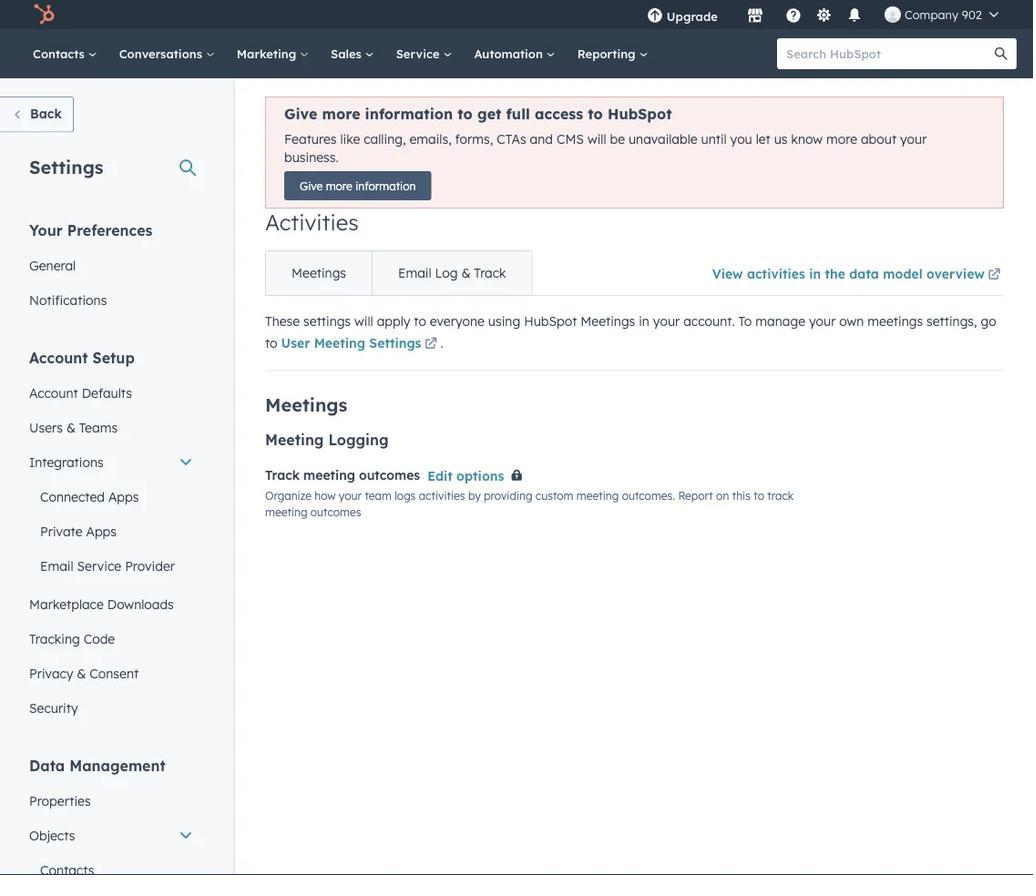 Task type: vqa. For each thing, say whether or not it's contained in the screenshot.
onboarding.steps.finalStep.title icon
no



Task type: describe. For each thing, give the bounding box(es) containing it.
organize how your team logs activities by providing custom meeting outcomes. report on this to track meeting outcomes
[[265, 489, 794, 519]]

marketplace downloads
[[29, 597, 174, 612]]

edit options button
[[428, 465, 504, 487]]

link opens in a new window image inside user meeting settings link
[[425, 339, 437, 352]]

report
[[678, 489, 713, 502]]

user
[[281, 336, 310, 352]]

conversations link
[[108, 29, 226, 78]]

your inside features like calling, emails, forms, ctas and cms will be unavailable until you let us know more about your business.
[[901, 131, 927, 147]]

user meeting settings
[[281, 336, 421, 352]]

let
[[756, 131, 771, 147]]

full
[[506, 105, 530, 123]]

service inside account setup element
[[77, 558, 121, 574]]

you
[[731, 131, 753, 147]]

marketplaces button
[[736, 0, 775, 29]]

objects button
[[18, 819, 204, 854]]

view
[[713, 266, 743, 282]]

notifications
[[29, 292, 107, 308]]

marketing
[[237, 46, 300, 61]]

company 902 button
[[874, 0, 1010, 29]]

outcomes inside track meeting outcomes edit options
[[359, 467, 420, 483]]

in inside view activities in the data model overview link
[[810, 266, 821, 282]]

service link
[[385, 29, 463, 78]]

go
[[981, 314, 997, 330]]

connected apps
[[40, 489, 139, 505]]

security
[[29, 700, 78, 716]]

consent
[[90, 666, 139, 682]]

logs
[[395, 489, 416, 502]]

by
[[468, 489, 481, 502]]

private apps
[[40, 524, 117, 540]]

users & teams link
[[18, 411, 204, 445]]

account.
[[684, 314, 735, 330]]

settings,
[[927, 314, 978, 330]]

.
[[441, 336, 444, 352]]

0 horizontal spatial settings
[[29, 155, 103, 178]]

information for give more information
[[356, 179, 416, 193]]

help button
[[778, 0, 809, 29]]

connected
[[40, 489, 105, 505]]

email for email log & track
[[398, 265, 432, 281]]

log
[[435, 265, 458, 281]]

private
[[40, 524, 83, 540]]

more for give more information to get full access to hubspot
[[322, 105, 360, 123]]

code
[[84, 631, 115, 647]]

privacy & consent
[[29, 666, 139, 682]]

0 vertical spatial track
[[474, 265, 506, 281]]

marketing link
[[226, 29, 320, 78]]

marketplace
[[29, 597, 104, 612]]

tracking code link
[[18, 622, 204, 657]]

apps for connected apps
[[108, 489, 139, 505]]

& for teams
[[66, 420, 76, 436]]

give more information
[[300, 179, 416, 193]]

email for email service provider
[[40, 558, 73, 574]]

email log & track
[[398, 265, 506, 281]]

0 vertical spatial meetings
[[292, 265, 346, 281]]

on
[[716, 489, 729, 502]]

account setup element
[[18, 348, 204, 726]]

will inside features like calling, emails, forms, ctas and cms will be unavailable until you let us know more about your business.
[[588, 131, 607, 147]]

us
[[774, 131, 788, 147]]

in inside "these settings will apply to everyone using hubspot meetings in your account. to manage your own meetings settings, go to"
[[639, 314, 650, 330]]

logging
[[328, 431, 389, 449]]

business.
[[284, 149, 339, 165]]

know
[[792, 131, 823, 147]]

data management
[[29, 757, 166, 775]]

1 vertical spatial meeting
[[265, 431, 324, 449]]

hubspot inside "these settings will apply to everyone using hubspot meetings in your account. to manage your own meetings settings, go to"
[[524, 314, 577, 330]]

how
[[315, 489, 336, 502]]

settings image
[[816, 8, 832, 24]]

defaults
[[82, 385, 132, 401]]

hubspot link
[[22, 4, 68, 26]]

everyone
[[430, 314, 485, 330]]

custom
[[536, 489, 574, 502]]

organize
[[265, 489, 312, 502]]

overview
[[927, 266, 985, 282]]

your preferences element
[[18, 220, 204, 318]]

user meeting settings link
[[281, 334, 441, 356]]

data
[[850, 266, 879, 282]]

2 vertical spatial meeting
[[265, 505, 308, 519]]

meetings inside "these settings will apply to everyone using hubspot meetings in your account. to manage your own meetings settings, go to"
[[581, 314, 636, 330]]

connected apps link
[[18, 480, 204, 514]]

downloads
[[107, 597, 174, 612]]

meeting inside track meeting outcomes edit options
[[304, 467, 355, 483]]

integrations button
[[18, 445, 204, 480]]

this
[[732, 489, 751, 502]]

more for give more information
[[326, 179, 353, 193]]

edit
[[428, 468, 453, 484]]

until
[[701, 131, 727, 147]]

mateo roberts image
[[885, 6, 901, 23]]

track inside track meeting outcomes edit options
[[265, 467, 300, 483]]

and
[[530, 131, 553, 147]]

own
[[840, 314, 864, 330]]

meetings
[[868, 314, 923, 330]]

link opens in a new window image
[[425, 334, 437, 356]]

navigation containing meetings
[[265, 251, 533, 296]]

access
[[535, 105, 583, 123]]

options
[[457, 468, 504, 484]]

information for give more information to get full access to hubspot
[[365, 105, 453, 123]]

conversations
[[119, 46, 206, 61]]

users
[[29, 420, 63, 436]]

data management element
[[18, 756, 204, 876]]

email service provider link
[[18, 549, 204, 584]]

give more information link
[[284, 172, 431, 201]]



Task type: locate. For each thing, give the bounding box(es) containing it.
automation link
[[463, 29, 567, 78]]

view activities in the data model overview
[[713, 266, 985, 282]]

2 vertical spatial meetings
[[265, 393, 347, 416]]

these
[[265, 314, 300, 330]]

your
[[29, 221, 63, 239]]

settings
[[29, 155, 103, 178], [369, 336, 421, 352]]

sales
[[331, 46, 365, 61]]

activities down the edit at the left of page
[[419, 489, 465, 502]]

1 account from the top
[[29, 349, 88, 367]]

account setup
[[29, 349, 135, 367]]

will left be
[[588, 131, 607, 147]]

reporting link
[[567, 29, 659, 78]]

service down private apps link
[[77, 558, 121, 574]]

service right sales link
[[396, 46, 443, 61]]

track meeting outcomes edit options
[[265, 467, 504, 484]]

1 vertical spatial meetings
[[581, 314, 636, 330]]

email log & track link
[[372, 252, 532, 295]]

0 vertical spatial settings
[[29, 155, 103, 178]]

information
[[365, 105, 453, 123], [356, 179, 416, 193]]

marketplace downloads link
[[18, 587, 204, 622]]

1 horizontal spatial settings
[[369, 336, 421, 352]]

1 vertical spatial &
[[66, 420, 76, 436]]

902
[[962, 7, 983, 22]]

will
[[588, 131, 607, 147], [355, 314, 373, 330]]

meeting up how
[[304, 467, 355, 483]]

0 vertical spatial give
[[284, 105, 318, 123]]

menu
[[634, 0, 1012, 29]]

1 horizontal spatial in
[[810, 266, 821, 282]]

these settings will apply to everyone using hubspot meetings in your account. to manage your own meetings settings, go to
[[265, 314, 997, 352]]

0 horizontal spatial hubspot
[[524, 314, 577, 330]]

meeting down organize
[[265, 505, 308, 519]]

meeting down settings
[[314, 336, 366, 352]]

more inside features like calling, emails, forms, ctas and cms will be unavailable until you let us know more about your business.
[[827, 131, 858, 147]]

information up emails,
[[365, 105, 453, 123]]

like
[[340, 131, 360, 147]]

your inside organize how your team logs activities by providing custom meeting outcomes. report on this to track meeting outcomes
[[339, 489, 362, 502]]

automation
[[474, 46, 547, 61]]

to inside organize how your team logs activities by providing custom meeting outcomes. report on this to track meeting outcomes
[[754, 489, 765, 502]]

will inside "these settings will apply to everyone using hubspot meetings in your account. to manage your own meetings settings, go to"
[[355, 314, 373, 330]]

upgrade
[[667, 9, 718, 24]]

0 vertical spatial apps
[[108, 489, 139, 505]]

0 vertical spatial meeting
[[304, 467, 355, 483]]

outcomes.
[[622, 489, 675, 502]]

0 vertical spatial service
[[396, 46, 443, 61]]

users & teams
[[29, 420, 118, 436]]

1 vertical spatial settings
[[369, 336, 421, 352]]

marketplaces image
[[747, 8, 764, 25]]

notifications button
[[839, 0, 870, 29]]

hubspot up be
[[608, 105, 672, 123]]

general link
[[18, 248, 204, 283]]

apps for private apps
[[86, 524, 117, 540]]

management
[[69, 757, 166, 775]]

notifications image
[[847, 8, 863, 25]]

hubspot image
[[33, 4, 55, 26]]

information down "calling,"
[[356, 179, 416, 193]]

company 902
[[905, 7, 983, 22]]

0 vertical spatial information
[[365, 105, 453, 123]]

1 horizontal spatial hubspot
[[608, 105, 672, 123]]

settings down "back"
[[29, 155, 103, 178]]

account defaults link
[[18, 376, 204, 411]]

0 horizontal spatial &
[[66, 420, 76, 436]]

track up organize
[[265, 467, 300, 483]]

meetings
[[292, 265, 346, 281], [581, 314, 636, 330], [265, 393, 347, 416]]

meeting up organize
[[265, 431, 324, 449]]

2 horizontal spatial &
[[462, 265, 471, 281]]

objects
[[29, 828, 75, 844]]

ctas
[[497, 131, 527, 147]]

meeting logging
[[265, 431, 389, 449]]

& right the users
[[66, 420, 76, 436]]

more down the business. on the top of page
[[326, 179, 353, 193]]

team
[[365, 489, 392, 502]]

0 vertical spatial &
[[462, 265, 471, 281]]

tracking
[[29, 631, 80, 647]]

activities inside organize how your team logs activities by providing custom meeting outcomes. report on this to track meeting outcomes
[[419, 489, 465, 502]]

your left own
[[809, 314, 836, 330]]

forms,
[[455, 131, 493, 147]]

2 vertical spatial &
[[77, 666, 86, 682]]

contacts link
[[22, 29, 108, 78]]

0 vertical spatial outcomes
[[359, 467, 420, 483]]

1 vertical spatial in
[[639, 314, 650, 330]]

general
[[29, 257, 76, 273]]

1 vertical spatial account
[[29, 385, 78, 401]]

track
[[768, 489, 794, 502]]

0 vertical spatial meeting
[[314, 336, 366, 352]]

security link
[[18, 691, 204, 726]]

providing
[[484, 489, 533, 502]]

more right know
[[827, 131, 858, 147]]

1 vertical spatial will
[[355, 314, 373, 330]]

& right log
[[462, 265, 471, 281]]

1 horizontal spatial &
[[77, 666, 86, 682]]

activities up "manage"
[[747, 266, 806, 282]]

email
[[398, 265, 432, 281], [40, 558, 73, 574]]

account
[[29, 349, 88, 367], [29, 385, 78, 401]]

your left account.
[[653, 314, 680, 330]]

apps up email service provider
[[86, 524, 117, 540]]

Search HubSpot search field
[[777, 38, 1001, 69]]

reporting
[[578, 46, 639, 61]]

get
[[478, 105, 502, 123]]

meeting right custom
[[577, 489, 619, 502]]

& for consent
[[77, 666, 86, 682]]

apps down integrations button
[[108, 489, 139, 505]]

search button
[[986, 38, 1017, 69]]

0 vertical spatial in
[[810, 266, 821, 282]]

navigation
[[265, 251, 533, 296]]

1 horizontal spatial activities
[[747, 266, 806, 282]]

0 vertical spatial activities
[[747, 266, 806, 282]]

outcomes inside organize how your team logs activities by providing custom meeting outcomes. report on this to track meeting outcomes
[[311, 505, 361, 519]]

in left account.
[[639, 314, 650, 330]]

email inside account setup element
[[40, 558, 73, 574]]

teams
[[79, 420, 118, 436]]

give down the business. on the top of page
[[300, 179, 323, 193]]

email down the private
[[40, 558, 73, 574]]

to
[[458, 105, 473, 123], [588, 105, 603, 123], [414, 314, 426, 330], [265, 336, 278, 352], [754, 489, 765, 502]]

0 vertical spatial more
[[322, 105, 360, 123]]

to left get
[[458, 105, 473, 123]]

meeting
[[304, 467, 355, 483], [577, 489, 619, 502], [265, 505, 308, 519]]

cms
[[557, 131, 584, 147]]

to left user
[[265, 336, 278, 352]]

will up user meeting settings link at the left
[[355, 314, 373, 330]]

your right how
[[339, 489, 362, 502]]

menu containing company 902
[[634, 0, 1012, 29]]

0 vertical spatial hubspot
[[608, 105, 672, 123]]

in left the
[[810, 266, 821, 282]]

account up account defaults
[[29, 349, 88, 367]]

to up features like calling, emails, forms, ctas and cms will be unavailable until you let us know more about your business.
[[588, 105, 603, 123]]

1 horizontal spatial will
[[588, 131, 607, 147]]

0 horizontal spatial service
[[77, 558, 121, 574]]

0 vertical spatial email
[[398, 265, 432, 281]]

outcomes up team
[[359, 467, 420, 483]]

be
[[610, 131, 625, 147]]

private apps link
[[18, 514, 204, 549]]

2 vertical spatial more
[[326, 179, 353, 193]]

1 horizontal spatial service
[[396, 46, 443, 61]]

email left log
[[398, 265, 432, 281]]

upgrade image
[[647, 8, 663, 25]]

give more information to get full access to hubspot
[[284, 105, 672, 123]]

0 horizontal spatial will
[[355, 314, 373, 330]]

features
[[284, 131, 337, 147]]

track right log
[[474, 265, 506, 281]]

to right this
[[754, 489, 765, 502]]

2 account from the top
[[29, 385, 78, 401]]

0 horizontal spatial in
[[639, 314, 650, 330]]

company
[[905, 7, 959, 22]]

your
[[901, 131, 927, 147], [653, 314, 680, 330], [809, 314, 836, 330], [339, 489, 362, 502]]

settings
[[304, 314, 351, 330]]

meetings link
[[266, 252, 372, 295]]

email service provider
[[40, 558, 175, 574]]

give for give more information to get full access to hubspot
[[284, 105, 318, 123]]

back link
[[0, 97, 74, 133]]

1 vertical spatial email
[[40, 558, 73, 574]]

give up features
[[284, 105, 318, 123]]

contacts
[[33, 46, 88, 61]]

account for account setup
[[29, 349, 88, 367]]

0 vertical spatial will
[[588, 131, 607, 147]]

1 vertical spatial meeting
[[577, 489, 619, 502]]

more up like
[[322, 105, 360, 123]]

1 vertical spatial track
[[265, 467, 300, 483]]

1 vertical spatial service
[[77, 558, 121, 574]]

setup
[[93, 349, 135, 367]]

to up link opens in a new window image
[[414, 314, 426, 330]]

the
[[825, 266, 846, 282]]

give for give more information
[[300, 179, 323, 193]]

1 vertical spatial hubspot
[[524, 314, 577, 330]]

1 vertical spatial activities
[[419, 489, 465, 502]]

activities
[[265, 209, 359, 236]]

1 vertical spatial outcomes
[[311, 505, 361, 519]]

1 vertical spatial apps
[[86, 524, 117, 540]]

0 vertical spatial account
[[29, 349, 88, 367]]

outcomes down how
[[311, 505, 361, 519]]

account for account defaults
[[29, 385, 78, 401]]

1 vertical spatial information
[[356, 179, 416, 193]]

&
[[462, 265, 471, 281], [66, 420, 76, 436], [77, 666, 86, 682]]

1 vertical spatial more
[[827, 131, 858, 147]]

using
[[488, 314, 521, 330]]

apply
[[377, 314, 410, 330]]

to
[[739, 314, 752, 330]]

link opens in a new window image
[[988, 264, 1001, 286], [988, 269, 1001, 282], [425, 339, 437, 352]]

your right about
[[901, 131, 927, 147]]

help image
[[786, 8, 802, 25]]

1 vertical spatial give
[[300, 179, 323, 193]]

account up the users
[[29, 385, 78, 401]]

0 horizontal spatial email
[[40, 558, 73, 574]]

hubspot right using
[[524, 314, 577, 330]]

view activities in the data model overview link
[[713, 254, 1004, 295]]

about
[[861, 131, 897, 147]]

1 horizontal spatial track
[[474, 265, 506, 281]]

0 horizontal spatial activities
[[419, 489, 465, 502]]

1 horizontal spatial email
[[398, 265, 432, 281]]

settings down apply
[[369, 336, 421, 352]]

& right privacy
[[77, 666, 86, 682]]

sales link
[[320, 29, 385, 78]]

manage
[[756, 314, 806, 330]]

0 horizontal spatial track
[[265, 467, 300, 483]]

search image
[[995, 47, 1008, 60]]



